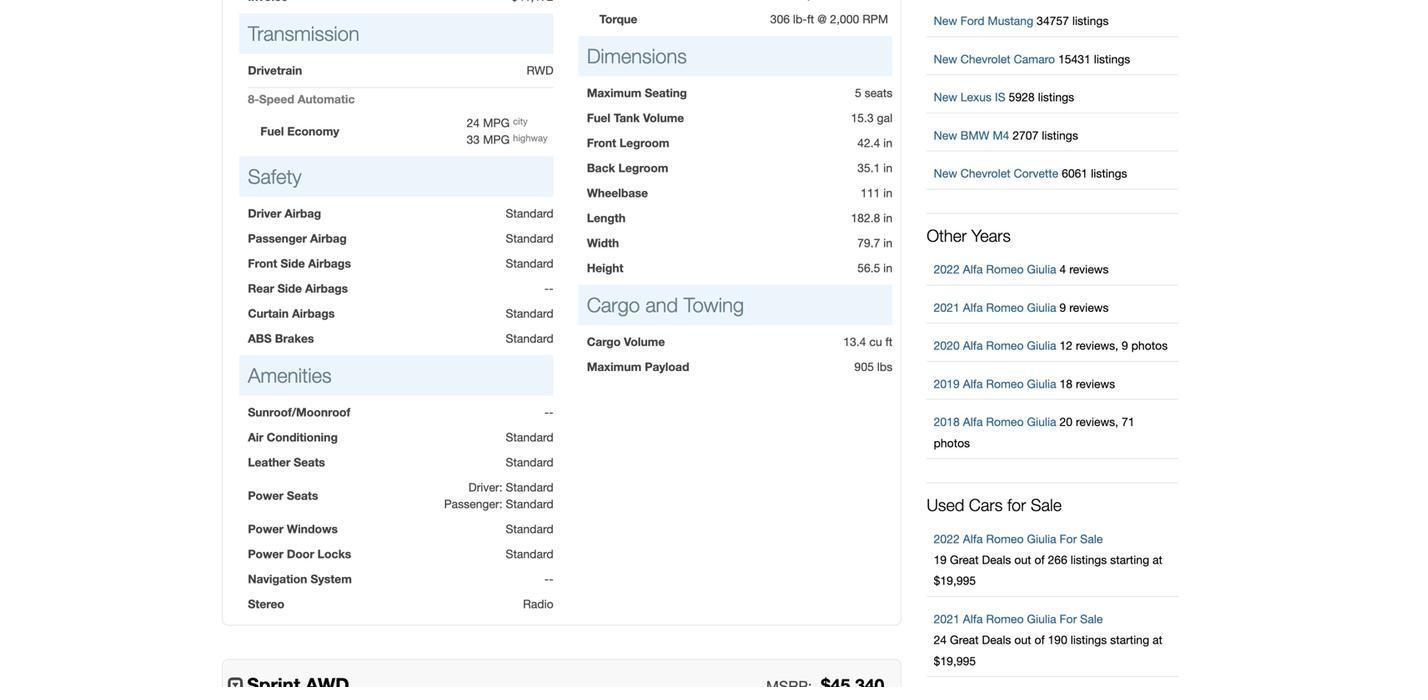 Task type: describe. For each thing, give the bounding box(es) containing it.
great for 2021
[[950, 633, 979, 647]]

lexus
[[961, 90, 992, 104]]

9 standard from the top
[[506, 497, 554, 511]]

33
[[467, 133, 480, 146]]

standard for abs brakes
[[506, 332, 554, 345]]

2018 alfa romeo giulia 20 reviews ,
[[934, 415, 1122, 429]]

new chevrolet corvette 6061 listings
[[934, 167, 1128, 180]]

giulia for 2022 alfa romeo giulia for sale 19 great deals out of 266 listings starting at $19,995
[[1027, 532, 1057, 546]]

reviews right 12
[[1076, 339, 1116, 353]]

romeo for 2022 alfa romeo giulia 4 reviews
[[986, 262, 1024, 276]]

rwd
[[527, 63, 554, 77]]

standard for curtain airbags
[[506, 306, 554, 320]]

back
[[587, 161, 615, 175]]

5928
[[1009, 90, 1035, 104]]

windows
[[287, 522, 338, 536]]

24 mpg city 33 mpg highway
[[467, 116, 548, 146]]

economy
[[287, 124, 339, 138]]

19
[[934, 553, 947, 567]]

2020
[[934, 339, 960, 353]]

-- for rear side airbags
[[545, 281, 554, 295]]

2020 alfa romeo giulia link
[[934, 339, 1057, 353]]

15.3
[[851, 111, 874, 125]]

payload
[[645, 360, 690, 374]]

new for new chevrolet camaro
[[934, 52, 958, 66]]

giulia for 2019 alfa romeo giulia 18 reviews
[[1027, 377, 1057, 391]]

power for power windows
[[248, 522, 284, 536]]

new for new lexus is
[[934, 90, 958, 104]]

of for 190
[[1035, 633, 1045, 647]]

used cars for sale
[[927, 495, 1062, 515]]

airbag for driver airbag
[[285, 206, 321, 220]]

2022 alfa romeo giulia for sale 19 great deals out of 266 listings starting at $19,995
[[934, 532, 1163, 588]]

passenger airbag
[[248, 231, 347, 245]]

years
[[972, 226, 1011, 246]]

starting for 2021 alfa romeo giulia for sale
[[1111, 633, 1150, 647]]

190
[[1048, 633, 1068, 647]]

ft for lb-
[[807, 12, 815, 26]]

24 inside 24 mpg city 33 mpg highway
[[467, 116, 480, 130]]

lb-
[[793, 12, 807, 26]]

2021 alfa romeo giulia link
[[934, 301, 1057, 314]]

34757
[[1037, 14, 1070, 28]]

2019 alfa romeo giulia 18 reviews
[[934, 377, 1116, 391]]

new chevrolet camaro link
[[934, 52, 1055, 66]]

cu
[[870, 335, 883, 349]]

rear
[[248, 281, 274, 295]]

2020 alfa romeo giulia 12 reviews , 9 photos
[[934, 339, 1168, 353]]

front legroom
[[587, 136, 670, 150]]

transmission
[[248, 22, 360, 45]]

alfa for 2022 alfa romeo giulia 4 reviews
[[963, 262, 983, 276]]

standard for power windows
[[506, 522, 554, 536]]

in for 182.8 in
[[884, 211, 893, 225]]

alfa for 2018 alfa romeo giulia 20 reviews ,
[[963, 415, 983, 429]]

conditioning
[[267, 430, 338, 444]]

listings for new chevrolet corvette 6061 listings
[[1091, 167, 1128, 180]]

new ford mustang link
[[934, 14, 1034, 28]]

2018 alfa romeo giulia link
[[934, 415, 1057, 429]]

ft for cu
[[886, 335, 893, 349]]

giulia for 2021 alfa romeo giulia for sale 24 great deals out of 190 listings starting at $19,995
[[1027, 612, 1057, 626]]

standard for driver airbag
[[506, 206, 554, 220]]

listings inside 2022 alfa romeo giulia for sale 19 great deals out of 266 listings starting at $19,995
[[1071, 553, 1107, 567]]

2021 for other
[[934, 301, 960, 314]]

at for 19 great deals out of 266 listings starting at
[[1153, 553, 1163, 567]]

curtain
[[248, 306, 289, 320]]

13.4
[[844, 335, 867, 349]]

new bmw m4 2707 listings
[[934, 128, 1079, 142]]

deals for 2021
[[982, 633, 1012, 647]]

reviews right 20
[[1076, 415, 1116, 429]]

maximum for maximum seating
[[587, 86, 642, 100]]

is
[[995, 90, 1006, 104]]

radio
[[523, 597, 554, 611]]

0 vertical spatial sale
[[1031, 495, 1062, 515]]

great for 2022
[[950, 553, 979, 567]]

alfa for 2021 alfa romeo giulia for sale 24 great deals out of 190 listings starting at $19,995
[[963, 612, 983, 626]]

cargo for cargo volume
[[587, 335, 621, 349]]

4
[[1060, 262, 1067, 276]]

driver: standard passenger: standard
[[444, 480, 554, 511]]

side for rear
[[278, 281, 302, 295]]

8-
[[248, 92, 259, 106]]

15431
[[1059, 52, 1091, 66]]

amenities
[[248, 364, 332, 387]]

listings for new bmw m4 2707 listings
[[1042, 128, 1079, 142]]

door
[[287, 547, 314, 561]]

power door locks
[[248, 547, 351, 561]]

curtain airbags
[[248, 306, 335, 320]]

182.8
[[851, 211, 881, 225]]

13.4 cu ft
[[844, 335, 893, 349]]

front side airbags
[[248, 256, 351, 270]]

power seats
[[248, 489, 318, 503]]

6061
[[1062, 167, 1088, 180]]

romeo for 2022 alfa romeo giulia for sale 19 great deals out of 266 listings starting at $19,995
[[986, 532, 1024, 546]]

airbags for rear side airbags
[[305, 281, 348, 295]]

mustang
[[988, 14, 1034, 28]]

79.7
[[858, 236, 881, 250]]

leather seats
[[248, 455, 325, 469]]

length
[[587, 211, 626, 225]]

5 seats
[[855, 86, 893, 100]]

camaro
[[1014, 52, 1055, 66]]

driver airbag
[[248, 206, 321, 220]]

alfa for 2019 alfa romeo giulia 18 reviews
[[963, 377, 983, 391]]

8 standard from the top
[[506, 480, 554, 494]]

2021 alfa romeo giulia for sale 24 great deals out of 190 listings starting at $19,995
[[934, 612, 1163, 668]]

$19,995 for 24
[[934, 654, 976, 668]]

passenger:
[[444, 497, 503, 511]]

18
[[1060, 377, 1073, 391]]

maximum seating
[[587, 86, 687, 100]]

navigation system
[[248, 572, 352, 586]]

@
[[818, 12, 827, 26]]

romeo for 2021 alfa romeo giulia for sale 24 great deals out of 190 listings starting at $19,995
[[986, 612, 1024, 626]]

182.8 in
[[851, 211, 893, 225]]

new chevrolet corvette link
[[934, 167, 1059, 180]]

20
[[1060, 415, 1073, 429]]

lbs
[[878, 360, 893, 374]]

79.7 in
[[858, 236, 893, 250]]

of for 266
[[1035, 553, 1045, 567]]

speed
[[259, 92, 294, 106]]

airbags for front side airbags
[[308, 256, 351, 270]]

new for new chevrolet corvette
[[934, 167, 958, 180]]

standard for passenger airbag
[[506, 231, 554, 245]]

fuel tank volume
[[587, 111, 684, 125]]

in for 111 in
[[884, 186, 893, 200]]



Task type: vqa. For each thing, say whether or not it's contained in the screenshot.
ABS Brakes on the left of page
yes



Task type: locate. For each thing, give the bounding box(es) containing it.
1 2022 from the top
[[934, 262, 960, 276]]

cargo down height
[[587, 293, 640, 317]]

0 vertical spatial front
[[587, 136, 617, 150]]

fuel for fuel tank volume
[[587, 111, 611, 125]]

1 -- from the top
[[545, 281, 554, 295]]

0 vertical spatial for
[[1060, 532, 1077, 546]]

side down passenger airbag at the left of the page
[[281, 256, 305, 270]]

in right 182.8
[[884, 211, 893, 225]]

giulia inside 2022 alfa romeo giulia for sale 19 great deals out of 266 listings starting at $19,995
[[1027, 532, 1057, 546]]

7 alfa from the top
[[963, 612, 983, 626]]

romeo inside 2022 alfa romeo giulia for sale 19 great deals out of 266 listings starting at $19,995
[[986, 532, 1024, 546]]

maximum up 'tank'
[[587, 86, 642, 100]]

mpg left city
[[483, 116, 510, 130]]

266
[[1048, 553, 1068, 567]]

listings right '2707'
[[1042, 128, 1079, 142]]

for inside 2022 alfa romeo giulia for sale 19 great deals out of 266 listings starting at $19,995
[[1060, 532, 1077, 546]]

2 in from the top
[[884, 161, 893, 175]]

1 vertical spatial photos
[[934, 436, 970, 450]]

2 romeo from the top
[[986, 301, 1024, 314]]

1 horizontal spatial 9
[[1122, 339, 1129, 353]]

system
[[311, 572, 352, 586]]

romeo down 2022 alfa romeo giulia for sale 19 great deals out of 266 listings starting at $19,995
[[986, 612, 1024, 626]]

4 romeo from the top
[[986, 377, 1024, 391]]

photos up 71
[[1132, 339, 1168, 353]]

1 , from the top
[[1116, 339, 1119, 353]]

giulia up 2020 alfa romeo giulia 12 reviews , 9 photos at the right
[[1027, 301, 1057, 314]]

listings right "5928"
[[1038, 90, 1075, 104]]

3 new from the top
[[934, 90, 958, 104]]

power up navigation
[[248, 547, 284, 561]]

10 standard from the top
[[506, 522, 554, 536]]

alfa
[[963, 262, 983, 276], [963, 301, 983, 314], [963, 339, 983, 353], [963, 377, 983, 391], [963, 415, 983, 429], [963, 532, 983, 546], [963, 612, 983, 626]]

2019 alfa romeo giulia link
[[934, 377, 1057, 391]]

city
[[513, 116, 528, 127]]

7 standard from the top
[[506, 455, 554, 469]]

1 horizontal spatial ft
[[886, 335, 893, 349]]

2021 up 2020
[[934, 301, 960, 314]]

air conditioning
[[248, 430, 338, 444]]

$19,995 inside 2021 alfa romeo giulia for sale 24 great deals out of 190 listings starting at $19,995
[[934, 654, 976, 668]]

9 down 4 on the top
[[1060, 301, 1067, 314]]

power for power seats
[[248, 489, 284, 503]]

of left 190
[[1035, 633, 1045, 647]]

2022
[[934, 262, 960, 276], [934, 532, 960, 546]]

listings inside 2021 alfa romeo giulia for sale 24 great deals out of 190 listings starting at $19,995
[[1071, 633, 1107, 647]]

2 cargo from the top
[[587, 335, 621, 349]]

0 vertical spatial deals
[[982, 553, 1012, 567]]

standard for power door locks
[[506, 547, 554, 561]]

42.4 in
[[858, 136, 893, 150]]

giulia for 2022 alfa romeo giulia 4 reviews
[[1027, 262, 1057, 276]]

cargo and towing
[[587, 293, 744, 317]]

of left 266
[[1035, 553, 1045, 567]]

56.5 in
[[858, 261, 893, 275]]

new left lexus
[[934, 90, 958, 104]]

2022 for other
[[934, 262, 960, 276]]

1 vertical spatial volume
[[624, 335, 665, 349]]

5 new from the top
[[934, 167, 958, 180]]

airbag
[[285, 206, 321, 220], [310, 231, 347, 245]]

2022 alfa romeo giulia link
[[934, 262, 1057, 276]]

alfa inside 2021 alfa romeo giulia for sale 24 great deals out of 190 listings starting at $19,995
[[963, 612, 983, 626]]

1 great from the top
[[950, 553, 979, 567]]

maximum for maximum payload
[[587, 360, 642, 374]]

1 new from the top
[[934, 14, 958, 28]]

romeo for 2021 alfa romeo giulia 9 reviews
[[986, 301, 1024, 314]]

of inside 2022 alfa romeo giulia for sale 19 great deals out of 266 listings starting at $19,995
[[1035, 553, 1045, 567]]

3 romeo from the top
[[986, 339, 1024, 353]]

at inside 2021 alfa romeo giulia for sale 24 great deals out of 190 listings starting at $19,995
[[1153, 633, 1163, 647]]

1 vertical spatial airbags
[[305, 281, 348, 295]]

2 out from the top
[[1015, 633, 1032, 647]]

romeo down years
[[986, 262, 1024, 276]]

5 giulia from the top
[[1027, 415, 1057, 429]]

, for 20 reviews
[[1116, 415, 1119, 429]]

1 horizontal spatial photos
[[1132, 339, 1168, 353]]

1 vertical spatial seats
[[287, 489, 318, 503]]

1 vertical spatial front
[[248, 256, 277, 270]]

0 horizontal spatial 24
[[467, 116, 480, 130]]

great down "2021 alfa romeo giulia for sale" link on the bottom of the page
[[950, 633, 979, 647]]

3 giulia from the top
[[1027, 339, 1057, 353]]

alfa for 2020 alfa romeo giulia 12 reviews , 9 photos
[[963, 339, 983, 353]]

giulia left 20
[[1027, 415, 1057, 429]]

2 , from the top
[[1116, 415, 1119, 429]]

sale for 2022 alfa romeo giulia for sale
[[1081, 532, 1103, 546]]

4 new from the top
[[934, 128, 958, 142]]

listings for new ford mustang 34757 listings
[[1073, 14, 1109, 28]]

abs brakes
[[248, 332, 314, 345]]

photos inside '71 photos'
[[934, 436, 970, 450]]

2021 for used
[[934, 612, 960, 626]]

1 vertical spatial airbag
[[310, 231, 347, 245]]

0 vertical spatial out
[[1015, 553, 1032, 567]]

111 in
[[861, 186, 893, 200]]

2 vertical spatial power
[[248, 547, 284, 561]]

legroom
[[620, 136, 670, 150], [619, 161, 669, 175]]

1 vertical spatial side
[[278, 281, 302, 295]]

giulia up 266
[[1027, 532, 1057, 546]]

ft right cu
[[886, 335, 893, 349]]

locks
[[318, 547, 351, 561]]

1 vertical spatial 9
[[1122, 339, 1129, 353]]

automatic
[[298, 92, 355, 106]]

giulia for 2020 alfa romeo giulia 12 reviews , 9 photos
[[1027, 339, 1057, 353]]

2 vertical spatial airbags
[[292, 306, 335, 320]]

0 vertical spatial cargo
[[587, 293, 640, 317]]

6 in from the top
[[884, 261, 893, 275]]

0 vertical spatial airbag
[[285, 206, 321, 220]]

new bmw m4 link
[[934, 128, 1010, 142]]

1 standard from the top
[[506, 206, 554, 220]]

2 starting from the top
[[1111, 633, 1150, 647]]

$19,995 down 19
[[934, 574, 976, 588]]

2 power from the top
[[248, 522, 284, 536]]

for
[[1060, 532, 1077, 546], [1060, 612, 1077, 626]]

1 vertical spatial --
[[545, 405, 554, 419]]

2021
[[934, 301, 960, 314], [934, 612, 960, 626]]

1 starting from the top
[[1111, 553, 1150, 567]]

airbag up front side airbags
[[310, 231, 347, 245]]

towing
[[684, 293, 744, 317]]

1 vertical spatial cargo
[[587, 335, 621, 349]]

in right "79.7"
[[884, 236, 893, 250]]

front up rear
[[248, 256, 277, 270]]

airbags
[[308, 256, 351, 270], [305, 281, 348, 295], [292, 306, 335, 320]]

torque
[[600, 12, 638, 26]]

0 vertical spatial 2021
[[934, 301, 960, 314]]

alfa for 2022 alfa romeo giulia for sale 19 great deals out of 266 listings starting at $19,995
[[963, 532, 983, 546]]

1 horizontal spatial front
[[587, 136, 617, 150]]

fuel
[[587, 111, 611, 125], [260, 124, 284, 138]]

2 $19,995 from the top
[[934, 654, 976, 668]]

2707
[[1013, 128, 1039, 142]]

1 vertical spatial out
[[1015, 633, 1032, 647]]

in for 42.4 in
[[884, 136, 893, 150]]

fuel down speed at the top of page
[[260, 124, 284, 138]]

1 vertical spatial great
[[950, 633, 979, 647]]

-- for navigation system
[[545, 572, 554, 586]]

1 for from the top
[[1060, 532, 1077, 546]]

new ford mustang 34757 listings
[[934, 14, 1109, 28]]

0 horizontal spatial front
[[248, 256, 277, 270]]

1 vertical spatial sale
[[1081, 532, 1103, 546]]

$19,995 for 19
[[934, 574, 976, 588]]

front for front side airbags
[[248, 256, 277, 270]]

2 chevrolet from the top
[[961, 167, 1011, 180]]

seats down conditioning
[[294, 455, 325, 469]]

2 new from the top
[[934, 52, 958, 66]]

3 in from the top
[[884, 186, 893, 200]]

chevrolet for corvette
[[961, 167, 1011, 180]]

1 vertical spatial ,
[[1116, 415, 1119, 429]]

reviews for 18 reviews
[[1076, 377, 1116, 391]]

in right 42.4
[[884, 136, 893, 150]]

0 vertical spatial ,
[[1116, 339, 1119, 353]]

0 horizontal spatial photos
[[934, 436, 970, 450]]

sale inside 2021 alfa romeo giulia for sale 24 great deals out of 190 listings starting at $19,995
[[1081, 612, 1103, 626]]

0 vertical spatial mpg
[[483, 116, 510, 130]]

maximum down cargo volume
[[587, 360, 642, 374]]

905
[[855, 360, 874, 374]]

romeo down 2021 alfa romeo giulia link
[[986, 339, 1024, 353]]

1 $19,995 from the top
[[934, 574, 976, 588]]

4 giulia from the top
[[1027, 377, 1057, 391]]

2 great from the top
[[950, 633, 979, 647]]

giulia left 12
[[1027, 339, 1057, 353]]

0 vertical spatial volume
[[643, 111, 684, 125]]

airbag up passenger airbag at the left of the page
[[285, 206, 321, 220]]

deals down 2022 alfa romeo giulia for sale link
[[982, 553, 1012, 567]]

chevrolet
[[961, 52, 1011, 66], [961, 167, 1011, 180]]

1 vertical spatial 2021
[[934, 612, 960, 626]]

905 lbs
[[855, 360, 893, 374]]

2 2022 from the top
[[934, 532, 960, 546]]

dimensions
[[587, 44, 687, 67]]

rear side airbags
[[248, 281, 348, 295]]

in for 35.1 in
[[884, 161, 893, 175]]

deals inside 2022 alfa romeo giulia for sale 19 great deals out of 266 listings starting at $19,995
[[982, 553, 1012, 567]]

3 alfa from the top
[[963, 339, 983, 353]]

in right 111
[[884, 186, 893, 200]]

back legroom
[[587, 161, 669, 175]]

0 vertical spatial at
[[1153, 553, 1163, 567]]

reviews right 4 on the top
[[1070, 262, 1109, 276]]

5
[[855, 86, 862, 100]]

tank
[[614, 111, 640, 125]]

, for 12 reviews
[[1116, 339, 1119, 353]]

2022 down other
[[934, 262, 960, 276]]

new for new ford mustang
[[934, 14, 958, 28]]

power down leather
[[248, 489, 284, 503]]

1 vertical spatial 24
[[934, 633, 947, 647]]

listings for new lexus is 5928 listings
[[1038, 90, 1075, 104]]

seats for leather seats
[[294, 455, 325, 469]]

3 standard from the top
[[506, 256, 554, 270]]

starting inside 2021 alfa romeo giulia for sale 24 great deals out of 190 listings starting at $19,995
[[1111, 633, 1150, 647]]

deals inside 2021 alfa romeo giulia for sale 24 great deals out of 190 listings starting at $19,995
[[982, 633, 1012, 647]]

8-speed automatic
[[248, 92, 355, 106]]

reviews
[[1070, 262, 1109, 276], [1070, 301, 1109, 314], [1076, 339, 1116, 353], [1076, 377, 1116, 391], [1076, 415, 1116, 429]]

leather
[[248, 455, 291, 469]]

24 up 33
[[467, 116, 480, 130]]

7 romeo from the top
[[986, 612, 1024, 626]]

new left 'bmw'
[[934, 128, 958, 142]]

fuel for fuel economy
[[260, 124, 284, 138]]

giulia left 4 on the top
[[1027, 262, 1057, 276]]

1 chevrolet from the top
[[961, 52, 1011, 66]]

driver
[[248, 206, 281, 220]]

1 vertical spatial at
[[1153, 633, 1163, 647]]

1 vertical spatial maximum
[[587, 360, 642, 374]]

1 vertical spatial of
[[1035, 633, 1045, 647]]

legroom down 'fuel tank volume'
[[620, 136, 670, 150]]

romeo inside 2021 alfa romeo giulia for sale 24 great deals out of 190 listings starting at $19,995
[[986, 612, 1024, 626]]

111
[[861, 186, 881, 200]]

cars
[[969, 495, 1003, 515]]

0 horizontal spatial 9
[[1060, 301, 1067, 314]]

starting inside 2022 alfa romeo giulia for sale 19 great deals out of 266 listings starting at $19,995
[[1111, 553, 1150, 567]]

2 vertical spatial --
[[545, 572, 554, 586]]

maximum
[[587, 86, 642, 100], [587, 360, 642, 374]]

gal
[[877, 111, 893, 125]]

1 giulia from the top
[[1027, 262, 1057, 276]]

0 vertical spatial side
[[281, 256, 305, 270]]

airbags up the rear side airbags
[[308, 256, 351, 270]]

1 alfa from the top
[[963, 262, 983, 276]]

giulia inside 2021 alfa romeo giulia for sale 24 great deals out of 190 listings starting at $19,995
[[1027, 612, 1057, 626]]

42.4
[[858, 136, 881, 150]]

in right 56.5
[[884, 261, 893, 275]]

deals down "2021 alfa romeo giulia for sale" link on the bottom of the page
[[982, 633, 1012, 647]]

collapse down image
[[228, 677, 244, 687]]

out inside 2022 alfa romeo giulia for sale 19 great deals out of 266 listings starting at $19,995
[[1015, 553, 1032, 567]]

56.5
[[858, 261, 881, 275]]

9 right 12
[[1122, 339, 1129, 353]]

0 vertical spatial power
[[248, 489, 284, 503]]

2 alfa from the top
[[963, 301, 983, 314]]

fuel economy
[[260, 124, 339, 138]]

1 power from the top
[[248, 489, 284, 503]]

1 horizontal spatial fuel
[[587, 111, 611, 125]]

5 standard from the top
[[506, 332, 554, 345]]

great inside 2022 alfa romeo giulia for sale 19 great deals out of 266 listings starting at $19,995
[[950, 553, 979, 567]]

front up back
[[587, 136, 617, 150]]

71
[[1122, 415, 1135, 429]]

romeo up 2018 alfa romeo giulia link
[[986, 377, 1024, 391]]

starting for 2022 alfa romeo giulia for sale
[[1111, 553, 1150, 567]]

$19,995 inside 2022 alfa romeo giulia for sale 19 great deals out of 266 listings starting at $19,995
[[934, 574, 976, 588]]

for for 190
[[1060, 612, 1077, 626]]

standard for air conditioning
[[506, 430, 554, 444]]

seats
[[865, 86, 893, 100]]

0 vertical spatial legroom
[[620, 136, 670, 150]]

listings for new chevrolet camaro 15431 listings
[[1094, 52, 1131, 66]]

1 horizontal spatial 24
[[934, 633, 947, 647]]

power for power door locks
[[248, 547, 284, 561]]

romeo up 2020 alfa romeo giulia link
[[986, 301, 1024, 314]]

sale for 2021 alfa romeo giulia for sale
[[1081, 612, 1103, 626]]

chevrolet down new ford mustang link
[[961, 52, 1011, 66]]

2021 down 19
[[934, 612, 960, 626]]

4 alfa from the top
[[963, 377, 983, 391]]

2022 up 19
[[934, 532, 960, 546]]

reviews right '18'
[[1076, 377, 1116, 391]]

0 vertical spatial 9
[[1060, 301, 1067, 314]]

volume down seating
[[643, 111, 684, 125]]

standard for leather seats
[[506, 455, 554, 469]]

of inside 2021 alfa romeo giulia for sale 24 great deals out of 190 listings starting at $19,995
[[1035, 633, 1045, 647]]

for for 266
[[1060, 532, 1077, 546]]

1 in from the top
[[884, 136, 893, 150]]

cargo for cargo and towing
[[587, 293, 640, 317]]

giulia
[[1027, 262, 1057, 276], [1027, 301, 1057, 314], [1027, 339, 1057, 353], [1027, 377, 1057, 391], [1027, 415, 1057, 429], [1027, 532, 1057, 546], [1027, 612, 1057, 626]]

for inside 2021 alfa romeo giulia for sale 24 great deals out of 190 listings starting at $19,995
[[1060, 612, 1077, 626]]

airbag for passenger airbag
[[310, 231, 347, 245]]

reviews for 9 reviews
[[1070, 301, 1109, 314]]

listings right 266
[[1071, 553, 1107, 567]]

1 mpg from the top
[[483, 116, 510, 130]]

reviews up 12
[[1070, 301, 1109, 314]]

starting right 190
[[1111, 633, 1150, 647]]

5 romeo from the top
[[986, 415, 1024, 429]]

wheelbase
[[587, 186, 648, 200]]

2 for from the top
[[1060, 612, 1077, 626]]

11 standard from the top
[[506, 547, 554, 561]]

great inside 2021 alfa romeo giulia for sale 24 great deals out of 190 listings starting at $19,995
[[950, 633, 979, 647]]

7 giulia from the top
[[1027, 612, 1057, 626]]

0 vertical spatial $19,995
[[934, 574, 976, 588]]

1 vertical spatial $19,995
[[934, 654, 976, 668]]

2 standard from the top
[[506, 231, 554, 245]]

seats up power windows
[[287, 489, 318, 503]]

side up curtain airbags at left top
[[278, 281, 302, 295]]

in for 79.7 in
[[884, 236, 893, 250]]

and
[[646, 293, 678, 317]]

0 vertical spatial --
[[545, 281, 554, 295]]

power
[[248, 489, 284, 503], [248, 522, 284, 536], [248, 547, 284, 561]]

for up 266
[[1060, 532, 1077, 546]]

bmw
[[961, 128, 990, 142]]

new for new bmw m4
[[934, 128, 958, 142]]

used
[[927, 495, 965, 515]]

2021 inside 2021 alfa romeo giulia for sale 24 great deals out of 190 listings starting at $19,995
[[934, 612, 960, 626]]

seating
[[645, 86, 687, 100]]

highway
[[513, 133, 548, 143]]

2022 inside 2022 alfa romeo giulia for sale 19 great deals out of 266 listings starting at $19,995
[[934, 532, 960, 546]]

power down power seats
[[248, 522, 284, 536]]

1 deals from the top
[[982, 553, 1012, 567]]

1 vertical spatial ft
[[886, 335, 893, 349]]

1 at from the top
[[1153, 553, 1163, 567]]

giulia up 190
[[1027, 612, 1057, 626]]

brakes
[[275, 332, 314, 345]]

for up 190
[[1060, 612, 1077, 626]]

1 vertical spatial mpg
[[483, 133, 510, 146]]

at for 24 great deals out of 190 listings starting at
[[1153, 633, 1163, 647]]

0 vertical spatial 2022
[[934, 262, 960, 276]]

0 vertical spatial 24
[[467, 116, 480, 130]]

6 romeo from the top
[[986, 532, 1024, 546]]

5 in from the top
[[884, 236, 893, 250]]

-- for sunroof/moonroof
[[545, 405, 554, 419]]

12
[[1060, 339, 1073, 353]]

2 of from the top
[[1035, 633, 1045, 647]]

6 giulia from the top
[[1027, 532, 1057, 546]]

1 vertical spatial for
[[1060, 612, 1077, 626]]

0 horizontal spatial fuel
[[260, 124, 284, 138]]

great right 19
[[950, 553, 979, 567]]

romeo for 2020 alfa romeo giulia 12 reviews , 9 photos
[[986, 339, 1024, 353]]

1 out from the top
[[1015, 553, 1032, 567]]

for
[[1008, 495, 1027, 515]]

0 horizontal spatial ft
[[807, 12, 815, 26]]

new lexus is 5928 listings
[[934, 90, 1075, 104]]

out inside 2021 alfa romeo giulia for sale 24 great deals out of 190 listings starting at $19,995
[[1015, 633, 1032, 647]]

2 deals from the top
[[982, 633, 1012, 647]]

listings right 190
[[1071, 633, 1107, 647]]

0 vertical spatial maximum
[[587, 86, 642, 100]]

new down 'new bmw m4' link
[[934, 167, 958, 180]]

2 vertical spatial sale
[[1081, 612, 1103, 626]]

alfa inside 2022 alfa romeo giulia for sale 19 great deals out of 266 listings starting at $19,995
[[963, 532, 983, 546]]

1 2021 from the top
[[934, 301, 960, 314]]

0 vertical spatial photos
[[1132, 339, 1168, 353]]

15.3 gal
[[851, 111, 893, 125]]

2 mpg from the top
[[483, 133, 510, 146]]

new chevrolet camaro 15431 listings
[[934, 52, 1131, 66]]

1 vertical spatial legroom
[[619, 161, 669, 175]]

, right 12
[[1116, 339, 1119, 353]]

cargo up maximum payload
[[587, 335, 621, 349]]

airbags down the rear side airbags
[[292, 306, 335, 320]]

stereo
[[248, 597, 285, 611]]

1 romeo from the top
[[986, 262, 1024, 276]]

, left 71
[[1116, 415, 1119, 429]]

2 -- from the top
[[545, 405, 554, 419]]

ft left @
[[807, 12, 815, 26]]

$19,995 down "2021 alfa romeo giulia for sale" link on the bottom of the page
[[934, 654, 976, 668]]

great
[[950, 553, 979, 567], [950, 633, 979, 647]]

5 alfa from the top
[[963, 415, 983, 429]]

romeo for 2018 alfa romeo giulia 20 reviews ,
[[986, 415, 1024, 429]]

airbags down front side airbags
[[305, 281, 348, 295]]

width
[[587, 236, 619, 250]]

1 vertical spatial 2022
[[934, 532, 960, 546]]

in right 35.1
[[884, 161, 893, 175]]

passenger
[[248, 231, 307, 245]]

deals for 2022
[[982, 553, 1012, 567]]

0 vertical spatial seats
[[294, 455, 325, 469]]

24 inside 2021 alfa romeo giulia for sale 24 great deals out of 190 listings starting at $19,995
[[934, 633, 947, 647]]

seats for power seats
[[287, 489, 318, 503]]

other
[[927, 226, 967, 246]]

0 vertical spatial ft
[[807, 12, 815, 26]]

chevrolet down 'bmw'
[[961, 167, 1011, 180]]

listings right 15431
[[1094, 52, 1131, 66]]

in for 56.5 in
[[884, 261, 893, 275]]

1 maximum from the top
[[587, 86, 642, 100]]

front for front legroom
[[587, 136, 617, 150]]

mpg right 33
[[483, 133, 510, 146]]

2022 for used
[[934, 532, 960, 546]]

1 cargo from the top
[[587, 293, 640, 317]]

alfa for 2021 alfa romeo giulia 9 reviews
[[963, 301, 983, 314]]

side for front
[[281, 256, 305, 270]]

legroom for front legroom
[[620, 136, 670, 150]]

-
[[545, 281, 549, 295], [549, 281, 554, 295], [545, 405, 549, 419], [549, 405, 554, 419], [545, 572, 549, 586], [549, 572, 554, 586]]

legroom for back legroom
[[619, 161, 669, 175]]

sale
[[1031, 495, 1062, 515], [1081, 532, 1103, 546], [1081, 612, 1103, 626]]

24 down 19
[[934, 633, 947, 647]]

4 in from the top
[[884, 211, 893, 225]]

side
[[281, 256, 305, 270], [278, 281, 302, 295]]

--
[[545, 281, 554, 295], [545, 405, 554, 419], [545, 572, 554, 586]]

sale inside 2022 alfa romeo giulia for sale 19 great deals out of 266 listings starting at $19,995
[[1081, 532, 1103, 546]]

out down "2021 alfa romeo giulia for sale" link on the bottom of the page
[[1015, 633, 1032, 647]]

starting right 266
[[1111, 553, 1150, 567]]

fuel left 'tank'
[[587, 111, 611, 125]]

height
[[587, 261, 624, 275]]

3 power from the top
[[248, 547, 284, 561]]

ford
[[961, 14, 985, 28]]

1 vertical spatial deals
[[982, 633, 1012, 647]]

new left ford
[[934, 14, 958, 28]]

2021 alfa romeo giulia 9 reviews
[[934, 301, 1109, 314]]

3 -- from the top
[[545, 572, 554, 586]]

out down 2022 alfa romeo giulia for sale link
[[1015, 553, 1032, 567]]

listings right 6061
[[1091, 167, 1128, 180]]

2 maximum from the top
[[587, 360, 642, 374]]

legroom down front legroom
[[619, 161, 669, 175]]

cargo volume
[[587, 335, 665, 349]]

out for 190
[[1015, 633, 1032, 647]]

0 vertical spatial starting
[[1111, 553, 1150, 567]]

chevrolet for camaro
[[961, 52, 1011, 66]]

volume up maximum payload
[[624, 335, 665, 349]]

giulia for 2018 alfa romeo giulia 20 reviews ,
[[1027, 415, 1057, 429]]

giulia left '18'
[[1027, 377, 1057, 391]]

at inside 2022 alfa romeo giulia for sale 19 great deals out of 266 listings starting at $19,995
[[1153, 553, 1163, 567]]

standard for front side airbags
[[506, 256, 554, 270]]

out for 266
[[1015, 553, 1032, 567]]

new up new lexus is link
[[934, 52, 958, 66]]

2 2021 from the top
[[934, 612, 960, 626]]

listings right "34757"
[[1073, 14, 1109, 28]]

photos down 2018
[[934, 436, 970, 450]]

0 vertical spatial airbags
[[308, 256, 351, 270]]

starting
[[1111, 553, 1150, 567], [1111, 633, 1150, 647]]

2 at from the top
[[1153, 633, 1163, 647]]

romeo down 'used cars for sale'
[[986, 532, 1024, 546]]

6 standard from the top
[[506, 430, 554, 444]]

6 alfa from the top
[[963, 532, 983, 546]]

romeo for 2019 alfa romeo giulia 18 reviews
[[986, 377, 1024, 391]]

romeo down 2019 alfa romeo giulia link
[[986, 415, 1024, 429]]

2 giulia from the top
[[1027, 301, 1057, 314]]

2018
[[934, 415, 960, 429]]

standard
[[506, 206, 554, 220], [506, 231, 554, 245], [506, 256, 554, 270], [506, 306, 554, 320], [506, 332, 554, 345], [506, 430, 554, 444], [506, 455, 554, 469], [506, 480, 554, 494], [506, 497, 554, 511], [506, 522, 554, 536], [506, 547, 554, 561]]

4 standard from the top
[[506, 306, 554, 320]]

giulia for 2021 alfa romeo giulia 9 reviews
[[1027, 301, 1057, 314]]

1 vertical spatial chevrolet
[[961, 167, 1011, 180]]

0 vertical spatial great
[[950, 553, 979, 567]]

1 of from the top
[[1035, 553, 1045, 567]]

0 vertical spatial of
[[1035, 553, 1045, 567]]

new lexus is link
[[934, 90, 1006, 104]]

1 vertical spatial power
[[248, 522, 284, 536]]

0 vertical spatial chevrolet
[[961, 52, 1011, 66]]

drivetrain
[[248, 63, 302, 77]]

1 vertical spatial starting
[[1111, 633, 1150, 647]]

reviews for 4 reviews
[[1070, 262, 1109, 276]]

volume
[[643, 111, 684, 125], [624, 335, 665, 349]]



